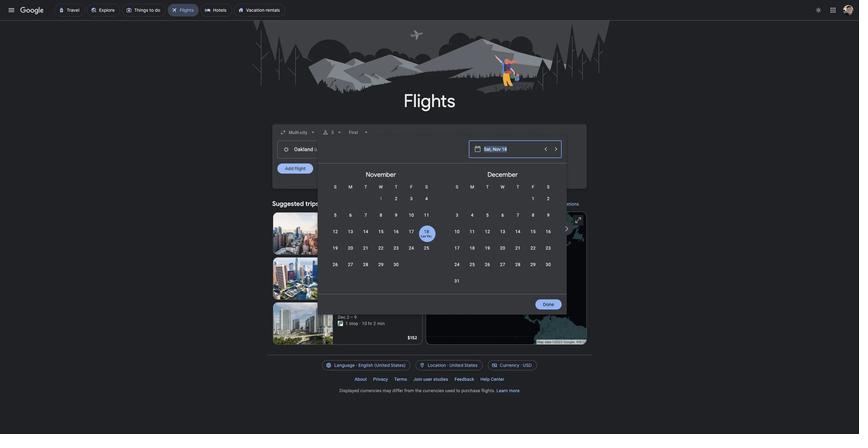 Task type: vqa. For each thing, say whether or not it's contained in the screenshot.
United States at the right of the page
yes



Task type: locate. For each thing, give the bounding box(es) containing it.
11 inside november row group
[[424, 213, 429, 218]]

0 horizontal spatial 22 button
[[373, 245, 389, 260]]

7 button up tue, nov 14 element
[[358, 212, 373, 227]]

0 horizontal spatial 24 button
[[404, 245, 419, 260]]

1 stop from the top
[[349, 231, 358, 236]]

27 inside december row group
[[500, 262, 505, 267]]

8 right tue, nov 7 element
[[380, 213, 382, 218]]

0 horizontal spatial 3
[[331, 130, 334, 135]]

1 horizontal spatial 14
[[515, 229, 520, 234]]

1 horizontal spatial 28 button
[[510, 262, 526, 277]]

2 f from the left
[[532, 185, 534, 190]]

25 inside november row group
[[424, 246, 429, 251]]

23 right wed, nov 22 element
[[394, 246, 399, 251]]

29 for wed, nov 29 element
[[378, 262, 384, 267]]

1 16 button from the left
[[389, 229, 404, 244]]

6 button up wed, dec 13 element
[[495, 212, 510, 227]]

2 12 button from the left
[[480, 229, 495, 244]]

30 button right the fri, dec 29 'element'
[[541, 262, 556, 277]]

0 horizontal spatial 11
[[424, 213, 429, 218]]

from
[[320, 200, 335, 208], [404, 388, 414, 393]]

18 inside button
[[470, 246, 475, 251]]

sun, nov 5 element
[[334, 212, 337, 218]]

19 right mon, dec 18 element
[[485, 246, 490, 251]]

0 horizontal spatial 3 button
[[404, 196, 419, 211]]

10 left sat, nov 11 element
[[409, 213, 414, 218]]

row
[[373, 190, 434, 211], [526, 190, 556, 211], [328, 209, 434, 227], [449, 209, 556, 227], [328, 226, 436, 244], [449, 226, 556, 244], [328, 242, 434, 260], [449, 242, 556, 260], [328, 259, 404, 277], [449, 259, 556, 277]]

2 inside suggested trips from san francisco region
[[373, 321, 376, 326]]

5 button up the tue, dec 12 element
[[480, 212, 495, 227]]

1 vertical spatial 4
[[471, 213, 474, 218]]

27 left thu, dec 28 element
[[500, 262, 505, 267]]

2 8 button from the left
[[526, 212, 541, 227]]

currencies
[[360, 388, 382, 393], [423, 388, 444, 393]]

frontier and spirit image
[[338, 231, 343, 236]]

1 horizontal spatial currencies
[[423, 388, 444, 393]]

2 6 from the left
[[501, 213, 504, 218]]

3 button up the sun, dec 10 element
[[449, 212, 465, 227]]

states
[[464, 363, 478, 368]]

2 14 from the left
[[515, 229, 520, 234]]

frontier image
[[338, 321, 343, 326]]

24 inside december row group
[[454, 262, 460, 267]]

help center link
[[477, 374, 508, 385]]

0 vertical spatial dec
[[338, 225, 346, 230]]

row containing 5
[[328, 209, 434, 227]]

dec up frontier image
[[338, 315, 346, 320]]

6 right new
[[349, 213, 352, 218]]

s right search
[[456, 185, 458, 190]]

3 inside november row group
[[410, 196, 413, 201]]

7 down francisco
[[364, 213, 367, 218]]

24 for fri, nov 24 element
[[409, 246, 414, 251]]

3 for sun, dec 3 element
[[456, 213, 458, 218]]

1 22 button from the left
[[373, 245, 389, 260]]

30 for thu, nov 30 element
[[394, 262, 399, 267]]

2 5 from the left
[[486, 213, 489, 218]]

0 vertical spatial 11
[[424, 213, 429, 218]]

29 button right tue, nov 28 element
[[373, 262, 389, 277]]

8 inside suggested trips from san francisco region
[[362, 231, 364, 236]]

21 button
[[358, 245, 373, 260], [510, 245, 526, 260]]

25 for mon, dec 25 element
[[470, 262, 475, 267]]

15 button
[[373, 229, 389, 244], [526, 229, 541, 244]]

0 vertical spatial stop
[[349, 231, 358, 236]]

row containing 12
[[328, 226, 436, 244]]

2 button for december
[[541, 196, 556, 211]]

0 horizontal spatial 5 button
[[328, 212, 343, 227]]

fri, nov 10 element
[[409, 212, 414, 218]]

13 for mon, nov 13 element
[[348, 229, 353, 234]]

sun, dec 3 element
[[456, 212, 458, 218]]

9 down explore
[[547, 213, 550, 218]]

0 horizontal spatial from
[[320, 200, 335, 208]]

2 2 button from the left
[[541, 196, 556, 211]]

1 m from the left
[[349, 185, 352, 190]]

privacy
[[373, 377, 388, 382]]

1 vertical spatial 18
[[470, 246, 475, 251]]

row group
[[564, 166, 685, 292]]

159 US dollars text field
[[408, 245, 417, 251]]

None field
[[277, 127, 319, 138], [347, 127, 372, 138], [277, 127, 319, 138], [347, 127, 372, 138]]

13 inside november row group
[[348, 229, 353, 234]]

20
[[348, 246, 353, 251], [500, 246, 505, 251]]

12 button
[[328, 229, 343, 244], [480, 229, 495, 244]]

used
[[445, 388, 455, 393]]

22 inside december row group
[[531, 246, 536, 251]]

9 inside december row group
[[547, 213, 550, 218]]

1 left thu, nov 2 element on the left
[[380, 196, 382, 201]]

currencies down the join user studies
[[423, 388, 444, 393]]

23 for sat, dec 23 element in the right of the page
[[546, 246, 551, 251]]

31
[[454, 279, 460, 284]]

thu, nov 9 element
[[395, 212, 397, 218]]

2 min from the top
[[377, 321, 385, 326]]

main menu image
[[8, 6, 15, 14]]

m
[[349, 185, 352, 190], [470, 185, 474, 190]]

0 horizontal spatial 20 button
[[343, 245, 358, 260]]

17
[[409, 229, 414, 234], [454, 246, 460, 251]]

8 button
[[373, 212, 389, 227], [526, 212, 541, 227]]

1 5 from the left
[[334, 213, 337, 218]]

1 w from the left
[[379, 185, 383, 190]]

26 for sun, nov 26 element
[[333, 262, 338, 267]]

m for december
[[470, 185, 474, 190]]

f for december
[[532, 185, 534, 190]]

26 right mon, dec 25 element
[[485, 262, 490, 267]]

from inside suggested trips from san francisco region
[[320, 200, 335, 208]]

f inside december row group
[[532, 185, 534, 190]]

Flight search field
[[267, 124, 685, 315]]

2 27 from the left
[[500, 262, 505, 267]]

0 horizontal spatial 4 button
[[419, 196, 434, 211]]

14 inside november row group
[[363, 229, 368, 234]]

1 horizontal spatial 7
[[517, 213, 519, 218]]

0 vertical spatial 10
[[409, 213, 414, 218]]

0 horizontal spatial 30
[[394, 262, 399, 267]]

30 inside december row group
[[546, 262, 551, 267]]

13 inside december row group
[[500, 229, 505, 234]]

30 right the fri, dec 29 'element'
[[546, 262, 551, 267]]

1 button up wed, nov 8 element
[[373, 196, 389, 211]]

20 left tue, nov 21 element
[[348, 246, 353, 251]]

2 – 9 down york
[[347, 225, 357, 230]]

1 21 from the left
[[363, 246, 368, 251]]

7 inside december row group
[[517, 213, 519, 218]]

0 horizontal spatial 11 button
[[419, 212, 434, 227]]

0 horizontal spatial 9 button
[[389, 212, 404, 227]]

row containing 24
[[449, 259, 556, 277]]

hr left 38
[[366, 231, 370, 236]]

1 6 button from the left
[[343, 212, 358, 227]]

27 right los
[[348, 262, 353, 267]]

11 for mon, dec 11 element on the right bottom of the page
[[470, 229, 475, 234]]

0 vertical spatial 24
[[409, 246, 414, 251]]

0 vertical spatial hr
[[366, 231, 370, 236]]

2 inside november row group
[[395, 196, 397, 201]]

grid
[[320, 166, 685, 298]]

2 s from the left
[[425, 185, 428, 190]]

29 inside november row group
[[378, 262, 384, 267]]

21 inside december row group
[[515, 246, 520, 251]]

1 horizontal spatial 19
[[485, 246, 490, 251]]

1 vertical spatial dec
[[338, 315, 346, 320]]

1 vertical spatial 11 button
[[465, 229, 480, 244]]

3 t from the left
[[486, 185, 489, 190]]

29 inside december row group
[[531, 262, 536, 267]]

december row group
[[442, 166, 564, 293]]

26 for "tue, dec 26" element
[[485, 262, 490, 267]]

26 button
[[328, 262, 343, 277], [480, 262, 495, 277]]

1 button up fri, dec 8 element
[[526, 196, 541, 211]]

13 button up mon, nov 20 element
[[343, 229, 358, 244]]

10 right frontier image
[[362, 321, 367, 326]]

9 left fri, nov 10 element in the left of the page
[[395, 213, 397, 218]]

explore destinations button
[[529, 197, 587, 212]]

23 button up sat, dec 30 "element"
[[541, 245, 556, 260]]

25 button
[[419, 245, 434, 260], [465, 262, 480, 277]]

13 right frontier and spirit icon in the bottom of the page
[[348, 229, 353, 234]]

0 horizontal spatial 14 button
[[358, 229, 373, 244]]

12 down new
[[333, 229, 338, 234]]

16 button up thu, nov 23 "element"
[[389, 229, 404, 244]]

1 horizontal spatial 25
[[470, 262, 475, 267]]

1 23 from the left
[[394, 246, 399, 251]]

0 horizontal spatial 12
[[333, 229, 338, 234]]

min for 10 hr 2 min
[[377, 321, 385, 326]]

0 vertical spatial 17 button
[[404, 229, 419, 244]]

1 2 button from the left
[[389, 196, 404, 211]]

w inside december row group
[[501, 185, 505, 190]]

20 inside november row group
[[348, 246, 353, 251]]

flight
[[295, 166, 306, 172]]

1 8 button from the left
[[373, 212, 389, 227]]

1 horizontal spatial 11 button
[[465, 229, 480, 244]]

1 horizontal spatial 13
[[500, 229, 505, 234]]

1 1 stop from the top
[[345, 231, 358, 236]]

2 16 from the left
[[546, 229, 551, 234]]

2 9 from the left
[[547, 213, 550, 218]]

1 stop down new york dec 2 – 9
[[345, 231, 358, 236]]

1 right frontier and spirit icon in the bottom of the page
[[345, 231, 348, 236]]

2 m from the left
[[470, 185, 474, 190]]

14 for thu, dec 14 element
[[515, 229, 520, 234]]

2 22 button from the left
[[526, 245, 541, 260]]

8 right thu, dec 7 element
[[532, 213, 534, 218]]

11 button up the sat, nov 18, departure date. element
[[419, 212, 434, 227]]

1
[[380, 196, 382, 201], [532, 196, 534, 201], [345, 231, 348, 236], [345, 321, 348, 326]]

2 horizontal spatial 2
[[547, 196, 550, 201]]

8 inside november row group
[[380, 213, 382, 218]]

0 vertical spatial from
[[320, 200, 335, 208]]

1 vertical spatial 1 stop
[[345, 321, 358, 326]]

sat, dec 2 element
[[547, 196, 550, 202]]

18 for 18
[[470, 246, 475, 251]]

15 button up wed, nov 22 element
[[373, 229, 389, 244]]

sun, nov 19 element
[[333, 245, 338, 251]]

20 inside december row group
[[500, 246, 505, 251]]

10 left mon, dec 11 element on the right bottom of the page
[[454, 229, 460, 234]]

2 button for november
[[389, 196, 404, 211]]

2 30 from the left
[[546, 262, 551, 267]]

suggested trips from san francisco region
[[272, 197, 587, 347]]

28 inside december row group
[[515, 262, 520, 267]]

1 horizontal spatial 26 button
[[480, 262, 495, 277]]

7 right wed, dec 6 element
[[517, 213, 519, 218]]

1 14 from the left
[[363, 229, 368, 234]]

4 inside row
[[471, 213, 474, 218]]

14 left 38
[[363, 229, 368, 234]]

1 26 from the left
[[333, 262, 338, 267]]

10 button
[[404, 212, 419, 227], [449, 229, 465, 244]]

hr right frontier image
[[368, 321, 372, 326]]

2 23 from the left
[[546, 246, 551, 251]]

sun, dec 24 element
[[454, 262, 460, 268]]

14 button
[[358, 229, 373, 244], [510, 229, 526, 244]]

tue, nov 21 element
[[363, 245, 368, 251]]

1 dec from the top
[[338, 225, 346, 230]]

19
[[333, 246, 338, 251], [485, 246, 490, 251]]

0 horizontal spatial 13
[[348, 229, 353, 234]]

0 horizontal spatial 29
[[378, 262, 384, 267]]

31 button
[[449, 278, 465, 293]]

28 button left wed, nov 29 element
[[358, 262, 373, 277]]

0 horizontal spatial m
[[349, 185, 352, 190]]

4 left tue, dec 5 element
[[471, 213, 474, 218]]

miami dec 2 – 9
[[338, 308, 357, 320]]

0 horizontal spatial 8
[[362, 231, 364, 236]]

8 for 8 hr 38 min
[[362, 231, 364, 236]]

24 button
[[404, 245, 419, 260], [449, 262, 465, 277]]

1 vertical spatial 17 button
[[449, 245, 465, 260]]

stop down new york dec 2 – 9
[[349, 231, 358, 236]]

wed, nov 1 element
[[380, 196, 382, 202]]

11 button
[[419, 212, 434, 227], [465, 229, 480, 244]]

8 button up wed, nov 15 element
[[373, 212, 389, 227]]

3 button up fri, nov 10 element in the left of the page
[[404, 196, 419, 211]]

24 button right thu, nov 23 "element"
[[404, 245, 419, 260]]

2 dec from the top
[[338, 315, 346, 320]]

24 left mon, dec 25 element
[[454, 262, 460, 267]]

2 16 button from the left
[[541, 229, 556, 244]]

1 vertical spatial 2 – 9
[[347, 315, 357, 320]]

6 inside november row group
[[349, 213, 352, 218]]

28
[[363, 262, 368, 267], [515, 262, 520, 267]]

15 right 38
[[378, 229, 384, 234]]

thu, nov 23 element
[[394, 245, 399, 251]]

1 27 from the left
[[348, 262, 353, 267]]

Departure text field
[[484, 141, 540, 158]]

10 button up fri, nov 17 'element'
[[404, 212, 419, 227]]

from left the
[[404, 388, 414, 393]]

tue, nov 14 element
[[363, 229, 368, 235]]

change appearance image
[[811, 3, 826, 18]]

sun, dec 17 element
[[454, 245, 460, 251]]

30 inside november row group
[[394, 262, 399, 267]]

2 30 button from the left
[[541, 262, 556, 277]]

20 button
[[343, 245, 358, 260], [495, 245, 510, 260]]

3 inside popup button
[[331, 130, 334, 135]]

about link
[[352, 374, 370, 385]]

1 14 button from the left
[[358, 229, 373, 244]]

1 horizontal spatial 12 button
[[480, 229, 495, 244]]

sat, nov 25 element
[[424, 245, 429, 251]]

12 right mon, dec 11 element on the right bottom of the page
[[485, 229, 490, 234]]

30
[[394, 262, 399, 267], [546, 262, 551, 267]]

1 horizontal spatial 15
[[531, 229, 536, 234]]

1 vertical spatial 24
[[454, 262, 460, 267]]

22 left sat, dec 23 element in the right of the page
[[531, 246, 536, 251]]

15 for fri, dec 15 element
[[531, 229, 536, 234]]

sat, dec 9 element
[[547, 212, 550, 218]]

1 horizontal spatial 9
[[547, 213, 550, 218]]

1 21 button from the left
[[358, 245, 373, 260]]

1 inside december row group
[[532, 196, 534, 201]]

2 13 from the left
[[500, 229, 505, 234]]

2 – 9
[[347, 225, 357, 230], [347, 315, 357, 320]]

21 button up tue, nov 28 element
[[358, 245, 373, 260]]

0 horizontal spatial 7 button
[[358, 212, 373, 227]]

25 button right sun, dec 24 element
[[465, 262, 480, 277]]

november
[[366, 171, 396, 179]]

12 button up sun, nov 19 element
[[328, 229, 343, 244]]

1 7 button from the left
[[358, 212, 373, 227]]

15 inside november row group
[[378, 229, 384, 234]]

2 1 stop from the top
[[345, 321, 358, 326]]

grid containing november
[[320, 166, 685, 298]]

(united
[[374, 363, 390, 368]]

m up francisco
[[349, 185, 352, 190]]

8 button inside november row group
[[373, 212, 389, 227]]

1 stop
[[345, 231, 358, 236], [345, 321, 358, 326]]

0 horizontal spatial 26
[[333, 262, 338, 267]]

2 button up sat, dec 9 element
[[541, 196, 556, 211]]

1 horizontal spatial 27 button
[[495, 262, 510, 277]]

17 button up $159 text field
[[404, 229, 419, 244]]

1 horizontal spatial 28
[[515, 262, 520, 267]]

add flight
[[285, 166, 306, 172]]

11 for sat, nov 11 element
[[424, 213, 429, 218]]

8 left 38
[[362, 231, 364, 236]]

9 inside november row group
[[395, 213, 397, 218]]

10 inside december row group
[[454, 229, 460, 234]]

1 horizontal spatial 17 button
[[449, 245, 465, 260]]

2 7 from the left
[[517, 213, 519, 218]]

1 29 from the left
[[378, 262, 384, 267]]

18 up 'las'
[[424, 229, 429, 234]]

0 vertical spatial 18
[[424, 229, 429, 234]]

6 inside december row group
[[501, 213, 504, 218]]

1 2 – 9 from the top
[[347, 225, 357, 230]]

4 button up mon, dec 11 element on the right bottom of the page
[[465, 212, 480, 227]]

14
[[363, 229, 368, 234], [515, 229, 520, 234]]

1 6 from the left
[[349, 213, 352, 218]]

16 button inside november row group
[[389, 229, 404, 244]]

7 button inside november row group
[[358, 212, 373, 227]]

1 horizontal spatial 7 button
[[510, 212, 526, 227]]

30 button
[[389, 262, 404, 277], [541, 262, 556, 277]]

0 vertical spatial 1 stop
[[345, 231, 358, 236]]

1 1 button from the left
[[373, 196, 389, 211]]

new york dec 2 – 9
[[338, 218, 360, 230]]

27
[[348, 262, 353, 267], [500, 262, 505, 267]]

15 inside december row group
[[531, 229, 536, 234]]

1 vertical spatial 10 button
[[449, 229, 465, 244]]

16 inside december row group
[[546, 229, 551, 234]]

stop for dec
[[349, 321, 358, 326]]

1 stop for dec
[[345, 321, 358, 326]]

thu, dec 14 element
[[515, 229, 520, 235]]

28 left wed, nov 29 element
[[363, 262, 368, 267]]

0 horizontal spatial 7
[[364, 213, 367, 218]]

1 f from the left
[[410, 185, 413, 190]]

11 inside december row group
[[470, 229, 475, 234]]

5 button
[[328, 212, 343, 227], [480, 212, 495, 227]]

1 9 from the left
[[395, 213, 397, 218]]

18 left 'tue, dec 19' element
[[470, 246, 475, 251]]

wed, nov 15 element
[[378, 229, 384, 235]]

38
[[371, 231, 376, 236]]

Departure text field
[[484, 141, 540, 158]]

5 inside december row group
[[486, 213, 489, 218]]

12
[[333, 229, 338, 234], [485, 229, 490, 234]]

28 inside november row group
[[363, 262, 368, 267]]

2 15 button from the left
[[526, 229, 541, 244]]

13 button up wed, dec 20 element
[[495, 229, 510, 244]]

21 for thu, dec 21 element
[[515, 246, 520, 251]]

17 button
[[404, 229, 419, 244], [449, 245, 465, 260]]

16 button
[[389, 229, 404, 244], [541, 229, 556, 244]]

30 for sat, dec 30 "element"
[[546, 262, 551, 267]]

0 vertical spatial 4 button
[[419, 196, 434, 211]]

0 horizontal spatial 30 button
[[389, 262, 404, 277]]

20 button up the wed, dec 27 element
[[495, 245, 510, 260]]

22
[[378, 246, 384, 251], [531, 246, 536, 251]]

19 inside december row group
[[485, 246, 490, 251]]

0 horizontal spatial 9
[[395, 213, 397, 218]]

17 for sun, dec 17 element
[[454, 246, 460, 251]]

los angeles
[[338, 263, 366, 269]]

1 9 button from the left
[[389, 212, 404, 227]]

1 stop for york
[[345, 231, 358, 236]]

done button
[[535, 300, 562, 310]]

17 for fri, nov 17 'element'
[[409, 229, 414, 234]]

f inside november row group
[[410, 185, 413, 190]]

2 12 from the left
[[485, 229, 490, 234]]

24 left sat, nov 25 element
[[409, 246, 414, 251]]

1 13 from the left
[[348, 229, 353, 234]]

4 for the mon, dec 4 element
[[471, 213, 474, 218]]

3 s from the left
[[456, 185, 458, 190]]

1 horizontal spatial 23 button
[[541, 245, 556, 260]]

1 7 from the left
[[364, 213, 367, 218]]

7 button
[[358, 212, 373, 227], [510, 212, 526, 227]]

t
[[364, 185, 367, 190], [395, 185, 398, 190], [486, 185, 489, 190], [517, 185, 519, 190]]

2 button up thu, nov 9 element
[[389, 196, 404, 211]]

tue, dec 26 element
[[485, 262, 490, 268]]

8 for fri, dec 8 element
[[532, 213, 534, 218]]

19 inside november row group
[[333, 246, 338, 251]]

25 inside december row group
[[470, 262, 475, 267]]

1 horizontal spatial 5 button
[[480, 212, 495, 227]]

30 button right wed, nov 29 element
[[389, 262, 404, 277]]

suggested
[[272, 200, 304, 208]]

fri, dec 22 element
[[531, 245, 536, 251]]

0 horizontal spatial 6
[[349, 213, 352, 218]]

21 button inside november row group
[[358, 245, 373, 260]]

1 15 from the left
[[378, 229, 384, 234]]

3 inside december row group
[[456, 213, 458, 218]]

29 button left sat, dec 30 "element"
[[526, 262, 541, 277]]

1 16 from the left
[[394, 229, 399, 234]]

2 19 from the left
[[485, 246, 490, 251]]

27 button right sun, nov 26 element
[[343, 262, 358, 277]]

1 20 from the left
[[348, 246, 353, 251]]

2 22 from the left
[[531, 246, 536, 251]]

1 horizontal spatial 3 button
[[449, 212, 465, 227]]

from up "sun, nov 5" 'element'
[[320, 200, 335, 208]]

dec inside new york dec 2 – 9
[[338, 225, 346, 230]]

2 26 from the left
[[485, 262, 490, 267]]

m up the mon, dec 4 element
[[470, 185, 474, 190]]

1 horizontal spatial 20
[[500, 246, 505, 251]]

hr
[[366, 231, 370, 236], [368, 321, 372, 326]]

currencies down privacy link
[[360, 388, 382, 393]]

8 button inside december row group
[[526, 212, 541, 227]]

9
[[395, 213, 397, 218], [547, 213, 550, 218]]

s up sat, dec 2 element
[[547, 185, 550, 190]]

2 28 from the left
[[515, 262, 520, 267]]

min for 8 hr 38 min
[[377, 231, 385, 236]]

5
[[334, 213, 337, 218], [486, 213, 489, 218]]

1 horizontal spatial 2
[[395, 196, 397, 201]]

1 horizontal spatial 17
[[454, 246, 460, 251]]

7 for tue, nov 7 element
[[364, 213, 367, 218]]

united
[[450, 363, 463, 368]]

1 vertical spatial 10
[[454, 229, 460, 234]]

19 button up "tue, dec 26" element
[[480, 245, 495, 260]]

9 button up thu, nov 16 element
[[389, 212, 404, 227]]

24 button up sun, dec 31 element
[[449, 262, 465, 277]]

27 inside november row group
[[348, 262, 353, 267]]

0 vertical spatial 11 button
[[419, 212, 434, 227]]

w
[[379, 185, 383, 190], [501, 185, 505, 190]]

0 horizontal spatial 16 button
[[389, 229, 404, 244]]

0 horizontal spatial 15
[[378, 229, 384, 234]]

1 vertical spatial stop
[[349, 321, 358, 326]]

25
[[424, 246, 429, 251], [470, 262, 475, 267]]

21 left fri, dec 22 element
[[515, 246, 520, 251]]

15 for wed, nov 15 element
[[378, 229, 384, 234]]

1 horizontal spatial 14 button
[[510, 229, 526, 244]]

0 horizontal spatial 8 button
[[373, 212, 389, 227]]

4 inside november row group
[[425, 196, 428, 201]]

1 27 button from the left
[[343, 262, 358, 277]]

12 inside december row group
[[485, 229, 490, 234]]

0 horizontal spatial 2
[[373, 321, 376, 326]]

19 button up sun, nov 26 element
[[328, 245, 343, 260]]

0 horizontal spatial 15 button
[[373, 229, 389, 244]]

26 inside december row group
[[485, 262, 490, 267]]

5 inside november row group
[[334, 213, 337, 218]]

2 7 button from the left
[[510, 212, 526, 227]]

1 horizontal spatial 10
[[409, 213, 414, 218]]

2 6 button from the left
[[495, 212, 510, 227]]

0 horizontal spatial 19 button
[[328, 245, 343, 260]]

7 inside november row group
[[364, 213, 367, 218]]

0 horizontal spatial 27 button
[[343, 262, 358, 277]]

2 28 button from the left
[[510, 262, 526, 277]]

18 for 18 las vegas
[[424, 229, 429, 234]]

sun, dec 31 element
[[454, 278, 460, 284]]

13 for wed, dec 13 element
[[500, 229, 505, 234]]

1 horizontal spatial 8 button
[[526, 212, 541, 227]]

tue, nov 28 element
[[363, 262, 368, 268]]

6
[[349, 213, 352, 218], [501, 213, 504, 218]]

fri, nov 24 element
[[409, 245, 414, 251]]

search
[[427, 185, 441, 191]]

10 inside suggested trips from san francisco region
[[362, 321, 367, 326]]

dec up frontier and spirit icon in the bottom of the page
[[338, 225, 346, 230]]

1 22 from the left
[[378, 246, 384, 251]]

s
[[334, 185, 337, 190], [425, 185, 428, 190], [456, 185, 458, 190], [547, 185, 550, 190]]

0 horizontal spatial 20
[[348, 246, 353, 251]]

8 button up fri, dec 15 element
[[526, 212, 541, 227]]

18 las vegas
[[421, 229, 436, 238]]

9 button inside november row group
[[389, 212, 404, 227]]

english
[[358, 363, 373, 368]]

1 horizontal spatial 27
[[500, 262, 505, 267]]

2 2 – 9 from the top
[[347, 315, 357, 320]]

w inside november row group
[[379, 185, 383, 190]]

20 left thu, dec 21 element
[[500, 246, 505, 251]]

19 for 'tue, dec 19' element
[[485, 246, 490, 251]]

0 horizontal spatial 23
[[394, 246, 399, 251]]

18 button
[[465, 245, 480, 260]]

1 horizontal spatial 4
[[471, 213, 474, 218]]

1 stop down miami dec 2 – 9
[[345, 321, 358, 326]]

2 stop from the top
[[349, 321, 358, 326]]

10 button up sun, dec 17 element
[[449, 229, 465, 244]]

1 horizontal spatial 6
[[501, 213, 504, 218]]

0 vertical spatial 3
[[331, 130, 334, 135]]

14 left fri, dec 15 element
[[515, 229, 520, 234]]

26 inside november row group
[[333, 262, 338, 267]]

mon, nov 6 element
[[349, 212, 352, 218]]

19 for sun, nov 19 element
[[333, 246, 338, 251]]

1 horizontal spatial 22
[[531, 246, 536, 251]]

17 inside november row group
[[409, 229, 414, 234]]

12 inside november row group
[[333, 229, 338, 234]]

wed, nov 22 element
[[378, 245, 384, 251]]

18 inside 18 las vegas
[[424, 229, 429, 234]]

13 button
[[343, 229, 358, 244], [495, 229, 510, 244]]

1 vertical spatial min
[[377, 321, 385, 326]]

2 29 from the left
[[531, 262, 536, 267]]

2 26 button from the left
[[480, 262, 495, 277]]

0 horizontal spatial 17
[[409, 229, 414, 234]]

2 vertical spatial 10
[[362, 321, 367, 326]]

29 right tue, nov 28 element
[[378, 262, 384, 267]]

0 horizontal spatial w
[[379, 185, 383, 190]]

3 button
[[404, 196, 419, 211], [449, 212, 465, 227]]

done
[[543, 302, 554, 308]]

fri, dec 1 element
[[532, 196, 534, 202]]

84 US dollars text field
[[409, 290, 417, 296]]

2 20 from the left
[[500, 246, 505, 251]]

thu, nov 16 element
[[394, 229, 399, 235]]

17 inside december row group
[[454, 246, 460, 251]]

23 inside december row group
[[546, 246, 551, 251]]

sun, dec 10 element
[[454, 229, 460, 235]]

2 15 from the left
[[531, 229, 536, 234]]

27 button left thu, dec 28 element
[[495, 262, 510, 277]]

6 for wed, dec 6 element
[[501, 213, 504, 218]]

tue, dec 19 element
[[485, 245, 490, 251]]

mon, dec 25 element
[[470, 262, 475, 268]]

14 inside december row group
[[515, 229, 520, 234]]

thu, nov 30 element
[[394, 262, 399, 268]]

2 21 from the left
[[515, 246, 520, 251]]

4
[[425, 196, 428, 201], [471, 213, 474, 218]]

 image
[[359, 321, 361, 327]]

16 inside november row group
[[394, 229, 399, 234]]

wed, dec 27 element
[[500, 262, 505, 268]]

24 inside november row group
[[409, 246, 414, 251]]

10 inside november row group
[[409, 213, 414, 218]]

24
[[409, 246, 414, 251], [454, 262, 460, 267]]

16 right fri, dec 15 element
[[546, 229, 551, 234]]

15 left sat, dec 16 element
[[531, 229, 536, 234]]

1 vertical spatial 4 button
[[465, 212, 480, 227]]

w for december
[[501, 185, 505, 190]]

1 vertical spatial 3
[[410, 196, 413, 201]]

6 for mon, nov 6 element
[[349, 213, 352, 218]]

28 button right the wed, dec 27 element
[[510, 262, 526, 277]]

22 inside november row group
[[378, 246, 384, 251]]

8 inside december row group
[[532, 213, 534, 218]]

2 inside december row group
[[547, 196, 550, 201]]

stop for york
[[349, 231, 358, 236]]

11 left the tue, dec 12 element
[[470, 229, 475, 234]]

22 left thu, nov 23 "element"
[[378, 246, 384, 251]]

21 inside november row group
[[363, 246, 368, 251]]

20 for wed, dec 20 element
[[500, 246, 505, 251]]

23 for thu, nov 23 "element"
[[394, 246, 399, 251]]

23 inside november row group
[[394, 246, 399, 251]]

1 12 from the left
[[333, 229, 338, 234]]

15 button up fri, dec 22 element
[[526, 229, 541, 244]]

2 – 9 down miami
[[347, 315, 357, 320]]

10 hr 2 min
[[362, 321, 385, 326]]

28 button
[[358, 262, 373, 277], [510, 262, 526, 277]]

16 button up sat, dec 23 element in the right of the page
[[541, 229, 556, 244]]

s up san
[[334, 185, 337, 190]]

10 for the sun, dec 10 element
[[454, 229, 460, 234]]

1 30 button from the left
[[389, 262, 404, 277]]

1 horizontal spatial 11
[[470, 229, 475, 234]]

14 button up thu, dec 21 element
[[510, 229, 526, 244]]

row containing 3
[[449, 209, 556, 227]]

0 horizontal spatial 26 button
[[328, 262, 343, 277]]

2 21 button from the left
[[510, 245, 526, 260]]

0 horizontal spatial 29 button
[[373, 262, 389, 277]]



Task type: describe. For each thing, give the bounding box(es) containing it.
fri, dec 15 element
[[531, 229, 536, 235]]

2 29 button from the left
[[526, 262, 541, 277]]

learn more link
[[497, 388, 520, 393]]

21 for tue, nov 21 element
[[363, 246, 368, 251]]

2 – 9 inside miami dec 2 – 9
[[347, 315, 357, 320]]

sat, nov 11 element
[[424, 212, 429, 218]]

9 for thu, nov 9 element
[[395, 213, 397, 218]]

28 for thu, dec 28 element
[[515, 262, 520, 267]]

1 currencies from the left
[[360, 388, 382, 393]]

search button
[[413, 182, 446, 195]]

vegas
[[427, 235, 436, 238]]

sat, nov 4 element
[[425, 196, 428, 202]]

1 26 button from the left
[[328, 262, 343, 277]]

learn
[[497, 388, 508, 393]]

2 for december
[[547, 196, 550, 201]]

$159
[[408, 245, 417, 251]]

differ
[[392, 388, 403, 393]]

w for november
[[379, 185, 383, 190]]

20 for mon, nov 20 element
[[348, 246, 353, 251]]

12 for the tue, dec 12 element
[[485, 229, 490, 234]]

1 12 button from the left
[[328, 229, 343, 244]]

wed, dec 6 element
[[501, 212, 504, 218]]

sun, nov 26 element
[[333, 262, 338, 268]]

next image
[[559, 221, 574, 236]]

displayed
[[339, 388, 359, 393]]

new
[[338, 218, 349, 224]]

3 for fri, nov 3 element
[[410, 196, 413, 201]]

add flight button
[[277, 164, 313, 174]]

7 for thu, dec 7 element
[[517, 213, 519, 218]]

thu, nov 2 element
[[395, 196, 397, 202]]

1 20 button from the left
[[343, 245, 358, 260]]

studies
[[433, 377, 448, 382]]

8 hr 38 min
[[362, 231, 385, 236]]

language
[[334, 363, 355, 368]]

21 button inside december row group
[[510, 245, 526, 260]]

2 19 button from the left
[[480, 245, 495, 260]]

mon, nov 13 element
[[348, 229, 353, 235]]

10 for fri, nov 10 element in the left of the page
[[409, 213, 414, 218]]

1 vertical spatial 24 button
[[449, 262, 465, 277]]

2 5 button from the left
[[480, 212, 495, 227]]

explore
[[536, 201, 552, 207]]

4 s from the left
[[547, 185, 550, 190]]

tue, dec 5 element
[[486, 212, 489, 218]]

november row group
[[320, 166, 442, 292]]

mon, dec 18 element
[[470, 245, 475, 251]]

row containing 19
[[328, 242, 434, 260]]

2 – 9 inside new york dec 2 – 9
[[347, 225, 357, 230]]

tue, dec 12 element
[[485, 229, 490, 235]]

add
[[285, 166, 294, 172]]

flights.
[[481, 388, 495, 393]]

purchase
[[461, 388, 480, 393]]

2 for november
[[395, 196, 397, 201]]

2 14 button from the left
[[510, 229, 526, 244]]

29 for the fri, dec 29 'element'
[[531, 262, 536, 267]]

about
[[355, 377, 367, 382]]

more
[[509, 388, 520, 393]]

1 t from the left
[[364, 185, 367, 190]]

trips
[[305, 200, 319, 208]]

27 for mon, nov 27 element at the left of the page
[[348, 262, 353, 267]]

join user studies
[[413, 377, 448, 382]]

help center
[[481, 377, 504, 382]]

explore destinations
[[536, 201, 579, 207]]

suggested trips from san francisco
[[272, 200, 377, 208]]

1 button for november
[[373, 196, 389, 211]]

0 vertical spatial 3 button
[[404, 196, 419, 211]]

22 for fri, dec 22 element
[[531, 246, 536, 251]]

152 US dollars text field
[[408, 335, 417, 341]]

dec inside miami dec 2 – 9
[[338, 315, 346, 320]]

grid inside the flight search field
[[320, 166, 685, 298]]

0 vertical spatial 24 button
[[404, 245, 419, 260]]

may
[[383, 388, 391, 393]]

1 s from the left
[[334, 185, 337, 190]]

thu, dec 7 element
[[517, 212, 519, 218]]

sat, dec 16 element
[[546, 229, 551, 235]]

1 right frontier image
[[345, 321, 348, 326]]

sat, dec 23 element
[[546, 245, 551, 251]]

4 t from the left
[[517, 185, 519, 190]]

24 for sun, dec 24 element
[[454, 262, 460, 267]]

28 for tue, nov 28 element
[[363, 262, 368, 267]]

york
[[350, 218, 360, 224]]

5 for "sun, nov 5" 'element'
[[334, 213, 337, 218]]

1 19 button from the left
[[328, 245, 343, 260]]

9 for sat, dec 9 element
[[547, 213, 550, 218]]

1 button for december
[[526, 196, 541, 211]]

1 29 button from the left
[[373, 262, 389, 277]]

1 23 button from the left
[[389, 245, 404, 260]]

states)
[[391, 363, 406, 368]]

2 9 button from the left
[[541, 212, 556, 227]]

help
[[481, 377, 490, 382]]

16 for thu, nov 16 element
[[394, 229, 399, 234]]

mon, nov 27 element
[[348, 262, 353, 268]]

tue, nov 7 element
[[364, 212, 367, 218]]

san
[[336, 200, 347, 208]]

usd
[[523, 363, 532, 368]]

mon, nov 20 element
[[348, 245, 353, 251]]

fri, nov 3 element
[[410, 196, 413, 202]]

join
[[413, 377, 422, 382]]

sat, nov 18, departure date. element
[[424, 229, 429, 235]]

fri, nov 17 element
[[409, 229, 414, 235]]

las
[[421, 235, 426, 238]]

wed, dec 13 element
[[500, 229, 505, 235]]

2 currencies from the left
[[423, 388, 444, 393]]

16 for sat, dec 16 element
[[546, 229, 551, 234]]

feedback link
[[451, 374, 477, 385]]

m for november
[[349, 185, 352, 190]]

1 28 button from the left
[[358, 262, 373, 277]]

27 for the wed, dec 27 element
[[500, 262, 505, 267]]

wed, nov 8 element
[[380, 212, 382, 218]]

2 23 button from the left
[[541, 245, 556, 260]]

f for november
[[410, 185, 413, 190]]

4 for sat, nov 4 element
[[425, 196, 428, 201]]

destinations
[[553, 201, 579, 207]]

english (united states)
[[358, 363, 406, 368]]

10 for 10 hr 2 min
[[362, 321, 367, 326]]

to
[[456, 388, 460, 393]]

1 5 button from the left
[[328, 212, 343, 227]]

the
[[415, 388, 422, 393]]

3 button
[[320, 125, 345, 140]]

2 27 button from the left
[[495, 262, 510, 277]]

terms link
[[391, 374, 410, 385]]

center
[[491, 377, 504, 382]]

1 vertical spatial from
[[404, 388, 414, 393]]

$84
[[409, 290, 417, 296]]

join user studies link
[[410, 374, 451, 385]]

2 13 button from the left
[[495, 229, 510, 244]]

displayed currencies may differ from the currencies used to purchase flights. learn more
[[339, 388, 520, 393]]

25 for sat, nov 25 element
[[424, 246, 429, 251]]

thu, dec 21 element
[[515, 245, 520, 251]]

currency
[[500, 363, 519, 368]]

miami
[[338, 308, 352, 314]]

sat, dec 30 element
[[546, 262, 551, 268]]

1 13 button from the left
[[343, 229, 358, 244]]

francisco
[[348, 200, 377, 208]]

14 for tue, nov 14 element
[[363, 229, 368, 234]]

7 button inside december row group
[[510, 212, 526, 227]]

wed, dec 20 element
[[500, 245, 505, 251]]

1 vertical spatial 3 button
[[449, 212, 465, 227]]

1 15 button from the left
[[373, 229, 389, 244]]

angeles
[[347, 263, 366, 269]]

0 horizontal spatial 17 button
[[404, 229, 419, 244]]

terms
[[394, 377, 407, 382]]

2 20 button from the left
[[495, 245, 510, 260]]

row containing 10
[[449, 226, 556, 244]]

5 for tue, dec 5 element
[[486, 213, 489, 218]]

row containing 26
[[328, 259, 404, 277]]

2 t from the left
[[395, 185, 398, 190]]

1 horizontal spatial 25 button
[[465, 262, 480, 277]]

8 for wed, nov 8 element
[[380, 213, 382, 218]]

fri, dec 29 element
[[531, 262, 536, 268]]

hr for 10
[[368, 321, 372, 326]]

mon, dec 11 element
[[470, 229, 475, 235]]

0 vertical spatial 25 button
[[419, 245, 434, 260]]

thu, dec 28 element
[[515, 262, 520, 268]]

0 horizontal spatial 10 button
[[404, 212, 419, 227]]

flights
[[404, 90, 455, 113]]

12 for sun, nov 12 element
[[333, 229, 338, 234]]

wed, nov 29 element
[[378, 262, 384, 268]]

22 for wed, nov 22 element
[[378, 246, 384, 251]]

feedback
[[455, 377, 474, 382]]

los
[[338, 263, 346, 269]]

december
[[488, 171, 518, 179]]

location
[[428, 363, 446, 368]]

fri, dec 8 element
[[532, 212, 534, 218]]

user
[[423, 377, 432, 382]]

1 inside november row group
[[380, 196, 382, 201]]

mon, dec 4 element
[[471, 212, 474, 218]]

hr for 8
[[366, 231, 370, 236]]

$152
[[408, 335, 417, 341]]

privacy link
[[370, 374, 391, 385]]

16 button inside december row group
[[541, 229, 556, 244]]

united states
[[450, 363, 478, 368]]

row containing 17
[[449, 242, 556, 260]]

1 horizontal spatial 4 button
[[465, 212, 480, 227]]

sun, nov 12 element
[[333, 229, 338, 235]]



